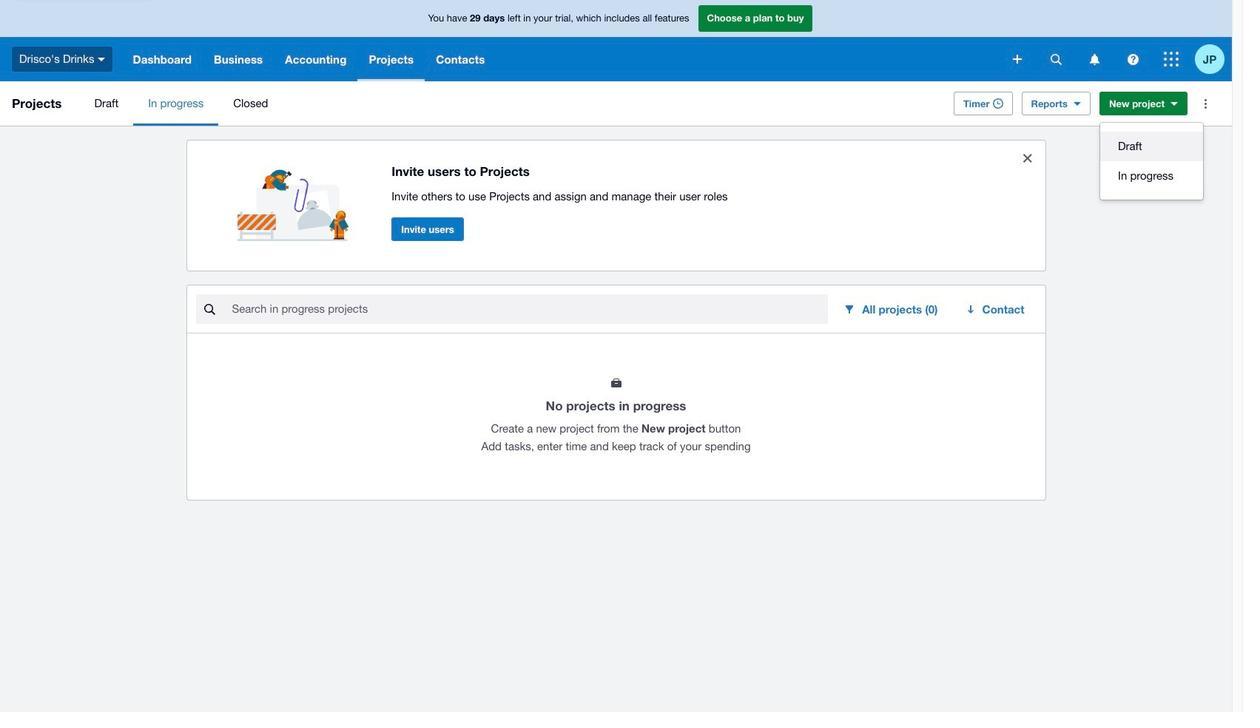 Task type: vqa. For each thing, say whether or not it's contained in the screenshot.
the plan in the top of the page
no



Task type: describe. For each thing, give the bounding box(es) containing it.
Search in progress projects search field
[[231, 295, 828, 323]]

1 horizontal spatial svg image
[[1013, 55, 1022, 64]]

more options image
[[1191, 89, 1220, 118]]

2 horizontal spatial svg image
[[1164, 52, 1179, 67]]

0 horizontal spatial svg image
[[98, 58, 105, 61]]

1 horizontal spatial svg image
[[1090, 54, 1099, 65]]



Task type: locate. For each thing, give the bounding box(es) containing it.
list box
[[1101, 123, 1203, 200]]

svg image
[[1164, 52, 1179, 67], [1051, 54, 1062, 65], [1090, 54, 1099, 65]]

clear image
[[1013, 144, 1042, 173]]

0 horizontal spatial svg image
[[1051, 54, 1062, 65]]

2 horizontal spatial svg image
[[1128, 54, 1139, 65]]

group
[[1101, 123, 1203, 200]]

banner
[[0, 0, 1232, 81]]

invite users to projects image
[[237, 152, 356, 241]]

svg image
[[1128, 54, 1139, 65], [1013, 55, 1022, 64], [98, 58, 105, 61]]



